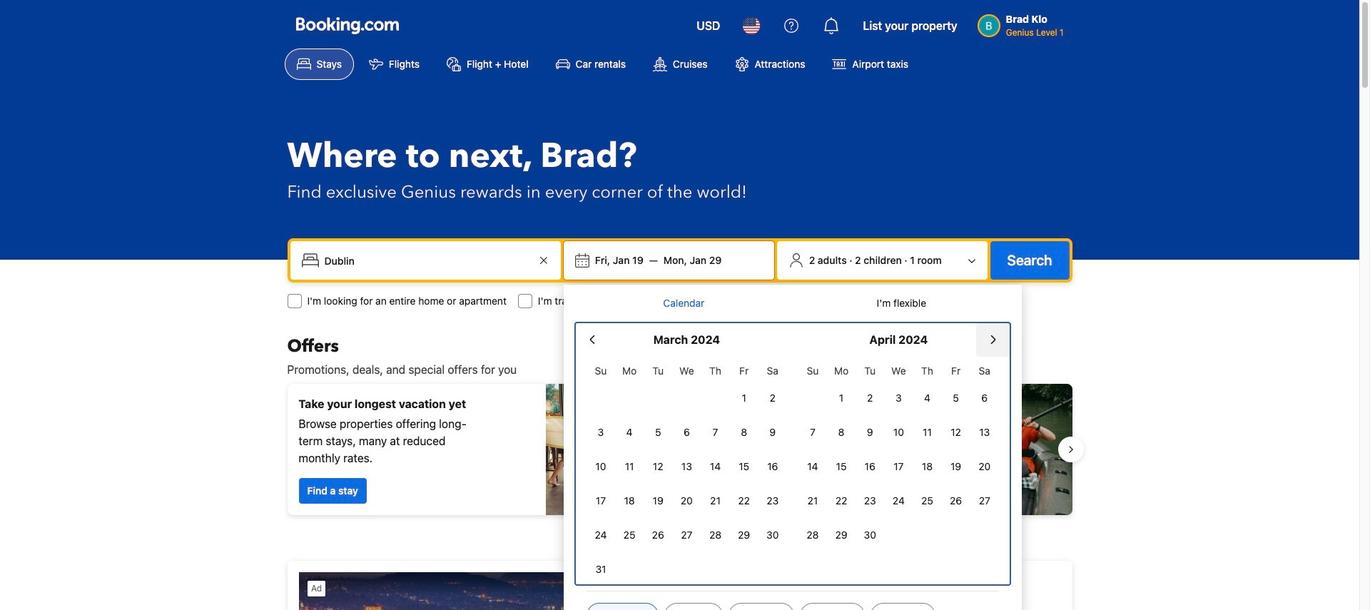 Task type: describe. For each thing, give the bounding box(es) containing it.
17 March 2024 checkbox
[[587, 485, 615, 517]]

11 April 2024 checkbox
[[913, 417, 942, 448]]

14 April 2024 checkbox
[[799, 451, 827, 483]]

26 April 2024 checkbox
[[942, 485, 971, 517]]

13 March 2024 checkbox
[[673, 451, 701, 483]]

1 grid from the left
[[587, 357, 787, 585]]

booking.com image
[[296, 17, 399, 34]]

9 April 2024 checkbox
[[856, 417, 885, 448]]

11 March 2024 checkbox
[[615, 451, 644, 483]]

19 April 2024 checkbox
[[942, 451, 971, 483]]

12 April 2024 checkbox
[[942, 417, 971, 448]]

21 March 2024 checkbox
[[701, 485, 730, 517]]

Where are you going? field
[[319, 248, 535, 273]]

6 March 2024 checkbox
[[673, 417, 701, 448]]

18 March 2024 checkbox
[[615, 485, 644, 517]]

29 April 2024 checkbox
[[827, 520, 856, 551]]

16 April 2024 checkbox
[[856, 451, 885, 483]]

6 April 2024 checkbox
[[971, 383, 999, 414]]

30 March 2024 checkbox
[[759, 520, 787, 551]]

20 April 2024 checkbox
[[971, 451, 999, 483]]

25 March 2024 checkbox
[[615, 520, 644, 551]]

21 April 2024 checkbox
[[799, 485, 827, 517]]

17 April 2024 checkbox
[[885, 451, 913, 483]]

16 March 2024 checkbox
[[759, 451, 787, 483]]

1 March 2024 checkbox
[[730, 383, 759, 414]]

5 March 2024 checkbox
[[644, 417, 673, 448]]

3 March 2024 checkbox
[[587, 417, 615, 448]]

26 March 2024 checkbox
[[644, 520, 673, 551]]

2 grid from the left
[[799, 357, 999, 551]]

31 March 2024 checkbox
[[587, 554, 615, 585]]

10 April 2024 checkbox
[[885, 417, 913, 448]]

2 April 2024 checkbox
[[856, 383, 885, 414]]

12 March 2024 checkbox
[[644, 451, 673, 483]]

8 April 2024 checkbox
[[827, 417, 856, 448]]

18 April 2024 checkbox
[[913, 451, 942, 483]]

25 April 2024 checkbox
[[913, 485, 942, 517]]



Task type: locate. For each thing, give the bounding box(es) containing it.
15 March 2024 checkbox
[[730, 451, 759, 483]]

23 April 2024 checkbox
[[856, 485, 885, 517]]

region
[[276, 378, 1084, 521]]

29 March 2024 checkbox
[[730, 520, 759, 551]]

a young girl and woman kayak on a river image
[[686, 384, 1073, 515]]

22 April 2024 checkbox
[[827, 485, 856, 517]]

14 March 2024 checkbox
[[701, 451, 730, 483]]

19 March 2024 checkbox
[[644, 485, 673, 517]]

tab list
[[575, 285, 1011, 323]]

8 March 2024 checkbox
[[730, 417, 759, 448]]

9 March 2024 checkbox
[[759, 417, 787, 448]]

28 April 2024 checkbox
[[799, 520, 827, 551]]

27 April 2024 checkbox
[[971, 485, 999, 517]]

22 March 2024 checkbox
[[730, 485, 759, 517]]

24 March 2024 checkbox
[[587, 520, 615, 551]]

13 April 2024 checkbox
[[971, 417, 999, 448]]

1 April 2024 checkbox
[[827, 383, 856, 414]]

your account menu brad klo genius level 1 element
[[978, 6, 1070, 39]]

15 April 2024 checkbox
[[827, 451, 856, 483]]

take your longest vacation yet image
[[546, 384, 674, 515]]

3 April 2024 checkbox
[[885, 383, 913, 414]]

5 April 2024 checkbox
[[942, 383, 971, 414]]

27 March 2024 checkbox
[[673, 520, 701, 551]]

23 March 2024 checkbox
[[759, 485, 787, 517]]

1 horizontal spatial grid
[[799, 357, 999, 551]]

30 April 2024 checkbox
[[856, 520, 885, 551]]

0 horizontal spatial grid
[[587, 357, 787, 585]]

28 March 2024 checkbox
[[701, 520, 730, 551]]

2 March 2024 checkbox
[[759, 383, 787, 414]]

7 April 2024 checkbox
[[799, 417, 827, 448]]

7 March 2024 checkbox
[[701, 417, 730, 448]]

main content
[[276, 336, 1084, 610]]

grid
[[587, 357, 787, 585], [799, 357, 999, 551]]

20 March 2024 checkbox
[[673, 485, 701, 517]]

4 April 2024 checkbox
[[913, 383, 942, 414]]

24 April 2024 checkbox
[[885, 485, 913, 517]]

4 March 2024 checkbox
[[615, 417, 644, 448]]

10 March 2024 checkbox
[[587, 451, 615, 483]]

progress bar
[[671, 527, 689, 533]]



Task type: vqa. For each thing, say whether or not it's contained in the screenshot.
13 MARCH 2024 CHECKBOX
yes



